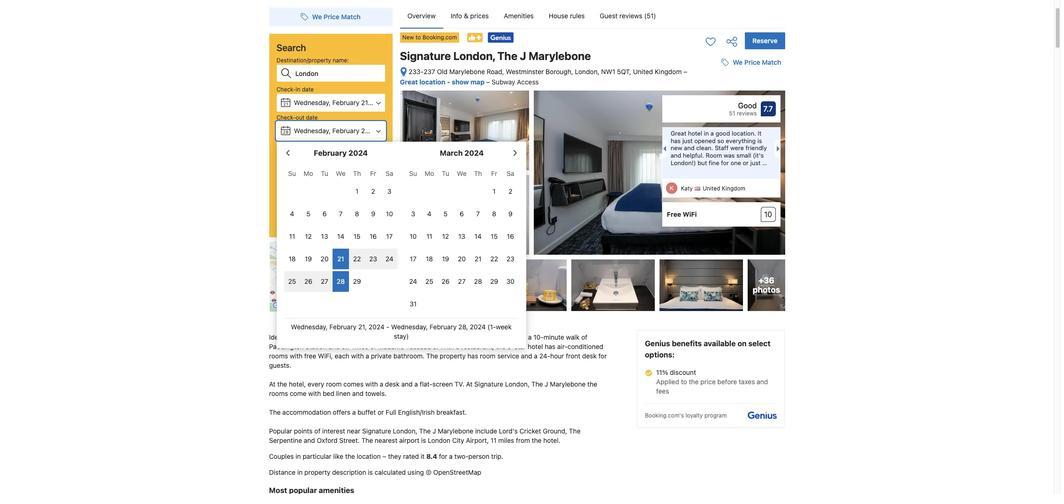 Task type: locate. For each thing, give the bounding box(es) containing it.
21 inside 'checkbox'
[[337, 255, 344, 263]]

13 March 2024 checkbox
[[454, 226, 470, 247]]

1 vertical spatial -
[[386, 323, 389, 331]]

1 horizontal spatial 13
[[458, 232, 465, 240]]

room down 'restaurant,'
[[480, 352, 496, 360]]

1 vertical spatial –
[[486, 78, 490, 86]]

25 inside checkbox
[[426, 277, 433, 285]]

0 vertical spatial week
[[282, 142, 296, 149]]

of
[[355, 333, 361, 341], [582, 333, 588, 341], [370, 343, 376, 351], [314, 427, 321, 435]]

we price match inside "search" section
[[312, 13, 361, 21]]

1 horizontal spatial we price match
[[733, 58, 782, 66]]

26 left the 27 checkbox
[[304, 277, 312, 285]]

14 for 14 checkbox
[[337, 232, 344, 240]]

0 vertical spatial date
[[302, 86, 314, 93]]

february for wednesday, february 28, 2024
[[332, 127, 360, 135]]

0 horizontal spatial 28,
[[361, 127, 371, 135]]

29 inside 29 option
[[353, 277, 361, 285]]

tussaud's.
[[406, 343, 438, 351]]

– down road,
[[486, 78, 490, 86]]

20 for 20 february 2024 checkbox
[[321, 255, 329, 263]]

the up road,
[[498, 49, 518, 62]]

so
[[718, 137, 724, 144]]

1 horizontal spatial 12
[[442, 232, 449, 240]]

0 horizontal spatial map
[[339, 281, 352, 289]]

0 vertical spatial 17
[[386, 232, 393, 240]]

1 vertical spatial 28,
[[459, 323, 468, 331]]

0 horizontal spatial great
[[400, 78, 418, 86]]

1 vertical spatial map
[[339, 281, 352, 289]]

18 inside checkbox
[[289, 255, 296, 263]]

1 fr from the left
[[370, 169, 376, 177]]

2 23 from the left
[[507, 255, 515, 263]]

2 29 from the left
[[490, 277, 498, 285]]

2 inside checkbox
[[371, 187, 375, 195]]

1 horizontal spatial or
[[743, 159, 749, 166]]

18 right 17 march 2024 option
[[426, 255, 433, 263]]

0 horizontal spatial mo
[[304, 169, 313, 177]]

25 inside option
[[288, 277, 296, 285]]

the down discount
[[689, 378, 699, 386]]

check- for out
[[277, 114, 296, 121]]

25 for 25 checkbox on the bottom left of page
[[426, 277, 433, 285]]

1 19 from the left
[[305, 255, 312, 263]]

we price match up name:
[[312, 13, 361, 21]]

1 12 from the left
[[305, 232, 312, 240]]

week up "within"
[[496, 323, 512, 331]]

1 check- from the top
[[277, 86, 296, 93]]

for inside ideally located in the center of london, signature london, the j marylebone is within a 10-minute walk of paddington station and 0.7 miles of madame tussaud's. with a restaurant, the 5-star hotel has air-conditioned rooms with free wifi, each with a private bathroom. the property has room service and a 24-hour front desk for guests. at the hotel, every room comes with a desk and a flat-screen tv. at signature london, the j marylebone the rooms come with bed linen and towels. the accommodation offers a buffet or full english/irish breakfast. popular points of interest near signature london, the j marylebone include lord's cricket ground, the serpentine and oxford street. the nearest airport is london city airport, 11 miles from the hotel.
[[599, 352, 607, 360]]

0 horizontal spatial we price match button
[[297, 8, 364, 25]]

0 vertical spatial room
[[480, 352, 496, 360]]

+36
[[759, 276, 775, 285]]

0 horizontal spatial has
[[468, 352, 478, 360]]

3 inside option
[[388, 187, 392, 195]]

entire homes & apartments
[[285, 178, 357, 185]]

– left they
[[383, 452, 386, 460]]

is left 'calculated'
[[368, 468, 373, 476]]

24 inside checkbox
[[386, 255, 394, 263]]

0 vertical spatial has
[[671, 137, 681, 144]]

1 horizontal spatial for
[[599, 352, 607, 360]]

0 horizontal spatial search
[[277, 42, 306, 53]]

20 inside checkbox
[[458, 255, 466, 263]]

located
[[290, 333, 313, 341]]

center
[[333, 333, 353, 341]]

madame
[[378, 343, 404, 351]]

1 rooms from the top
[[269, 352, 288, 360]]

5 inside 5 march 2024 option
[[444, 210, 448, 218]]

tv.
[[455, 380, 464, 388]]

2 19 from the left
[[442, 255, 449, 263]]

sa for march 2024
[[507, 169, 514, 177]]

search section
[[265, 0, 526, 349]]

13 inside option
[[458, 232, 465, 240]]

tu up entire homes & apartments
[[321, 169, 328, 177]]

1 grid from the left
[[284, 164, 398, 292]]

17 inside option
[[410, 255, 417, 263]]

2 15 from the left
[[491, 232, 498, 240]]

in inside ideally located in the center of london, signature london, the j marylebone is within a 10-minute walk of paddington station and 0.7 miles of madame tussaud's. with a restaurant, the 5-star hotel has air-conditioned rooms with free wifi, each with a private bathroom. the property has room service and a 24-hour front desk for guests. at the hotel, every room comes with a desk and a flat-screen tv. at signature london, the j marylebone the rooms come with bed linen and towels. the accommodation offers a buffet or full english/irish breakfast. popular points of interest near signature london, the j marylebone include lord's cricket ground, the serpentine and oxford street. the nearest airport is london city airport, 11 miles from the hotel.
[[315, 333, 320, 341]]

2 th from the left
[[474, 169, 482, 177]]

free
[[304, 352, 316, 360]]

1 horizontal spatial reviews
[[737, 110, 757, 117]]

1 vertical spatial week
[[496, 323, 512, 331]]

0 vertical spatial to
[[416, 34, 421, 41]]

0 horizontal spatial sa
[[386, 169, 393, 177]]

2 8 from the left
[[492, 210, 496, 218]]

2 5 from the left
[[444, 210, 448, 218]]

in right couples
[[296, 452, 301, 460]]

1 vertical spatial hotel
[[528, 343, 543, 351]]

1 vertical spatial has
[[545, 343, 556, 351]]

room up bed
[[326, 380, 342, 388]]

for left one
[[721, 159, 729, 166]]

20 March 2024 checkbox
[[454, 249, 470, 269]]

hotel inside great hotel in a good location. it has just opened so everything is new and clean. staff were friendly and helpful. room was small (it's london!) but fine for one or just …
[[688, 130, 702, 137]]

desk up the towels.
[[385, 380, 400, 388]]

sa
[[386, 169, 393, 177], [507, 169, 514, 177]]

1 tu from the left
[[321, 169, 328, 177]]

su for february
[[288, 169, 296, 177]]

12
[[305, 232, 312, 240], [442, 232, 449, 240]]

sa up 3 option
[[386, 169, 393, 177]]

1 vertical spatial rooms
[[269, 390, 288, 398]]

near
[[347, 427, 360, 435]]

1 horizontal spatial united
[[703, 185, 721, 192]]

rules
[[570, 12, 585, 20]]

just left … on the right
[[751, 159, 761, 166]]

and inside 11% discount applied to the price before taxes and fees
[[757, 378, 768, 386]]

7 March 2024 checkbox
[[470, 204, 486, 224]]

2 su from the left
[[409, 169, 417, 177]]

london,
[[453, 49, 495, 62], [575, 68, 600, 76], [362, 333, 387, 341], [420, 333, 444, 341], [505, 380, 530, 388], [393, 427, 418, 435]]

11 February 2024 checkbox
[[284, 226, 300, 247]]

21 cell
[[333, 247, 349, 269]]

2 check- from the top
[[277, 114, 296, 121]]

27 cell
[[317, 269, 333, 292]]

10 inside "checkbox"
[[386, 210, 393, 218]]

2 13 from the left
[[458, 232, 465, 240]]

show on map button
[[269, 241, 393, 312], [303, 277, 360, 294]]

0 vertical spatial kingdom
[[655, 68, 682, 76]]

the down conditioned
[[588, 380, 597, 388]]

2 6 from the left
[[460, 210, 464, 218]]

taxes
[[739, 378, 755, 386]]

scored 10 element
[[761, 207, 776, 222]]

match up name:
[[341, 13, 361, 21]]

17 inside "checkbox"
[[386, 232, 393, 240]]

12 March 2024 checkbox
[[438, 226, 454, 247]]

0 horizontal spatial on
[[329, 281, 337, 289]]

6 February 2024 checkbox
[[317, 204, 333, 224]]

2 4 from the left
[[427, 210, 432, 218]]

24 inside option
[[409, 277, 417, 285]]

23 right the 22 'option'
[[507, 255, 515, 263]]

22 right 21 checkbox
[[491, 255, 498, 263]]

4
[[290, 210, 294, 218], [427, 210, 432, 218]]

10 inside checkbox
[[410, 232, 417, 240]]

4 March 2024 checkbox
[[421, 204, 438, 224]]

7 February 2024 checkbox
[[333, 204, 349, 224]]

11 left 12 checkbox
[[427, 232, 433, 240]]

3 inside checkbox
[[411, 210, 415, 218]]

1 13 from the left
[[321, 232, 328, 240]]

just
[[683, 137, 693, 144], [751, 159, 761, 166]]

is up (it's
[[758, 137, 762, 144]]

0 vertical spatial on
[[329, 281, 337, 289]]

of up private
[[370, 343, 376, 351]]

united inside 233-237 old marylebone road, westminster borough, london, nw1 5qt, united kingdom – great location - show map – subway access
[[633, 68, 653, 76]]

reserve button
[[745, 32, 785, 49]]

1 horizontal spatial fr
[[491, 169, 497, 177]]

1 horizontal spatial 25
[[426, 277, 433, 285]]

fr
[[370, 169, 376, 177], [491, 169, 497, 177]]

2 horizontal spatial has
[[671, 137, 681, 144]]

1-week stay
[[277, 142, 308, 149]]

3 March 2024 checkbox
[[405, 204, 421, 224]]

15
[[354, 232, 361, 240], [491, 232, 498, 240]]

0 vertical spatial price
[[324, 13, 340, 21]]

1 left the 2 checkbox on the left
[[356, 187, 359, 195]]

27 inside "checkbox"
[[458, 277, 466, 285]]

26 cell
[[300, 269, 317, 292]]

2 20 from the left
[[458, 255, 466, 263]]

0 horizontal spatial &
[[321, 178, 325, 185]]

13 inside checkbox
[[321, 232, 328, 240]]

0 horizontal spatial 26
[[304, 277, 312, 285]]

18 left 19 option
[[289, 255, 296, 263]]

8 March 2024 checkbox
[[486, 204, 503, 224]]

a right offers
[[352, 408, 356, 416]]

the up the station
[[322, 333, 332, 341]]

2 18 from the left
[[426, 255, 433, 263]]

0 horizontal spatial grid
[[284, 164, 398, 292]]

guest reviews (51) link
[[592, 4, 664, 28]]

2 7 from the left
[[476, 210, 480, 218]]

to down discount
[[681, 378, 687, 386]]

and down star at the bottom left of the page
[[521, 352, 532, 360]]

0 horizontal spatial desk
[[385, 380, 400, 388]]

25 March 2024 checkbox
[[421, 271, 438, 292]]

19 for 19 option
[[305, 255, 312, 263]]

1 15 from the left
[[354, 232, 361, 240]]

1 inside checkbox
[[356, 187, 359, 195]]

destination/property name:
[[277, 57, 349, 64]]

- inside "wednesday, february 21, 2024 - wednesday, february 28, 2024 (1-week stay)"
[[386, 323, 389, 331]]

1 8 from the left
[[355, 210, 359, 218]]

1 vertical spatial price
[[745, 58, 760, 66]]

21, inside "wednesday, february 21, 2024 - wednesday, february 28, 2024 (1-week stay)"
[[358, 323, 367, 331]]

hotel down 10-
[[528, 343, 543, 351]]

11 for 11 february 2024 option
[[289, 232, 295, 240]]

12 right 11 option
[[442, 232, 449, 240]]

reviews inside good 51 reviews
[[737, 110, 757, 117]]

2 9 from the left
[[509, 210, 513, 218]]

14 March 2024 checkbox
[[470, 226, 486, 247]]

18 inside "option"
[[426, 255, 433, 263]]

1 vertical spatial search
[[319, 211, 343, 219]]

1 vertical spatial on
[[738, 339, 747, 348]]

2 March 2024 checkbox
[[503, 181, 519, 202]]

j
[[520, 49, 526, 62], [459, 333, 463, 341], [545, 380, 548, 388], [433, 427, 436, 435]]

great inside great hotel in a good location. it has just opened so everything is new and clean. staff were friendly and helpful. room was small (it's london!) but fine for one or just …
[[671, 130, 687, 137]]

30
[[507, 277, 515, 285]]

grid
[[284, 164, 398, 292], [405, 164, 519, 314]]

24 February 2024 checkbox
[[381, 249, 398, 269]]

february up center
[[330, 323, 357, 331]]

old
[[437, 68, 448, 76]]

233-
[[409, 68, 424, 76]]

5 inside the "5" checkbox
[[306, 210, 310, 218]]

program
[[705, 412, 727, 419]]

25 right 24 march 2024 option
[[426, 277, 433, 285]]

date up out
[[302, 86, 314, 93]]

0 horizontal spatial week
[[282, 142, 296, 149]]

15 for 15 march 2024 checkbox
[[491, 232, 498, 240]]

21
[[283, 101, 288, 107], [337, 255, 344, 263], [475, 255, 482, 263]]

location up distance in property description is calculated using © openstreetmap
[[357, 452, 381, 460]]

ideally located in the center of london, signature london, the j marylebone is within a 10-minute walk of paddington station and 0.7 miles of madame tussaud's. with a restaurant, the 5-star hotel has air-conditioned rooms with free wifi, each with a private bathroom. the property has room service and a 24-hour front desk for guests. at the hotel, every room comes with a desk and a flat-screen tv. at signature london, the j marylebone the rooms come with bed linen and towels. the accommodation offers a buffet or full english/irish breakfast. popular points of interest near signature london, the j marylebone include lord's cricket ground, the serpentine and oxford street. the nearest airport is london city airport, 11 miles from the hotel.
[[269, 333, 609, 444]]

room
[[480, 352, 496, 360], [326, 380, 342, 388]]

1 horizontal spatial 5
[[444, 210, 448, 218]]

1 29 from the left
[[353, 277, 361, 285]]

0 horizontal spatial 16
[[370, 232, 377, 240]]

fr up the 2 checkbox on the left
[[370, 169, 376, 177]]

28, inside "wednesday, february 21, 2024 - wednesday, february 28, 2024 (1-week stay)"
[[459, 323, 468, 331]]

tu
[[321, 169, 328, 177], [442, 169, 449, 177]]

1 inside option
[[493, 187, 496, 195]]

0 vertical spatial location
[[420, 78, 446, 86]]

su up 3 march 2024 checkbox
[[409, 169, 417, 177]]

1 horizontal spatial -
[[447, 78, 450, 86]]

2 2 from the left
[[509, 187, 513, 195]]

7 inside option
[[476, 210, 480, 218]]

1 22 from the left
[[353, 255, 361, 263]]

1 vertical spatial united
[[703, 185, 721, 192]]

miles right 0.7
[[353, 343, 368, 351]]

2 horizontal spatial 11
[[491, 436, 497, 444]]

0 horizontal spatial or
[[378, 408, 384, 416]]

27
[[321, 277, 328, 285], [458, 277, 466, 285]]

9 right 8 checkbox
[[371, 210, 375, 218]]

19 February 2024 checkbox
[[300, 249, 317, 269]]

1 vertical spatial room
[[326, 380, 342, 388]]

23 inside checkbox
[[507, 255, 515, 263]]

1 horizontal spatial sa
[[507, 169, 514, 177]]

search inside button
[[319, 211, 343, 219]]

in inside "search" section
[[296, 86, 300, 93]]

great hotel in a good location. it has just opened so everything is new and clean. staff were friendly and helpful. room was small (it's london!) but fine for one or just …
[[671, 130, 767, 166]]

clean.
[[696, 144, 713, 152]]

0 horizontal spatial 23
[[369, 255, 377, 263]]

minute
[[544, 333, 564, 341]]

+36 photos
[[753, 276, 780, 295]]

1 7 from the left
[[339, 210, 343, 218]]

6 inside checkbox
[[460, 210, 464, 218]]

2 27 from the left
[[458, 277, 466, 285]]

1 sa from the left
[[386, 169, 393, 177]]

1 16 from the left
[[370, 232, 377, 240]]

18 February 2024 checkbox
[[284, 249, 300, 269]]

2 horizontal spatial –
[[684, 68, 687, 76]]

check-
[[277, 86, 296, 93], [277, 114, 296, 121]]

in right distance
[[297, 468, 303, 476]]

reviews left (51)
[[620, 12, 643, 20]]

english/irish
[[398, 408, 435, 416]]

27 inside checkbox
[[321, 277, 328, 285]]

3 February 2024 checkbox
[[381, 181, 398, 202]]

0 horizontal spatial property
[[304, 468, 331, 476]]

3 for 3 march 2024 checkbox
[[411, 210, 415, 218]]

28 March 2024 checkbox
[[470, 271, 486, 292]]

they
[[388, 452, 401, 460]]

11
[[289, 232, 295, 240], [427, 232, 433, 240], [491, 436, 497, 444]]

29
[[353, 277, 361, 285], [490, 277, 498, 285]]

10
[[386, 210, 393, 218], [764, 210, 772, 219], [410, 232, 417, 240]]

15 March 2024 checkbox
[[486, 226, 503, 247]]

genius benefits available on select options:
[[645, 339, 771, 359]]

5qt,
[[617, 68, 631, 76]]

great inside 233-237 old marylebone road, westminster borough, london, nw1 5qt, united kingdom – great location - show map – subway access
[[400, 78, 418, 86]]

wednesday, for wednesday, february 28, 2024
[[294, 127, 331, 135]]

2 16 from the left
[[507, 232, 514, 240]]

th for march 2024
[[474, 169, 482, 177]]

1 horizontal spatial 6
[[460, 210, 464, 218]]

2 12 from the left
[[442, 232, 449, 240]]

1 18 from the left
[[289, 255, 296, 263]]

th for february 2024
[[353, 169, 361, 177]]

1 27 from the left
[[321, 277, 328, 285]]

westminster
[[506, 68, 544, 76]]

22
[[353, 255, 361, 263], [491, 255, 498, 263]]

wednesday, up stay
[[294, 127, 331, 135]]

date for check-out date
[[306, 114, 318, 121]]

2 right 1 march 2024 option
[[509, 187, 513, 195]]

match inside "search" section
[[341, 13, 361, 21]]

1 horizontal spatial match
[[762, 58, 782, 66]]

1 25 from the left
[[288, 277, 296, 285]]

1
[[356, 187, 359, 195], [493, 187, 496, 195]]

16 for 16 option
[[507, 232, 514, 240]]

price inside "search" section
[[324, 13, 340, 21]]

marylebone down front
[[550, 380, 586, 388]]

2 grid from the left
[[405, 164, 519, 314]]

1 6 from the left
[[323, 210, 327, 218]]

0 vertical spatial we price match button
[[297, 8, 364, 25]]

or left full
[[378, 408, 384, 416]]

–
[[684, 68, 687, 76], [486, 78, 490, 86], [383, 452, 386, 460]]

1 mo from the left
[[304, 169, 313, 177]]

9 February 2024 checkbox
[[365, 204, 381, 224]]

map inside 233-237 old marylebone road, westminster borough, london, nw1 5qt, united kingdom – great location - show map – subway access
[[471, 78, 485, 86]]

16 inside option
[[370, 232, 377, 240]]

great location - show map button
[[400, 78, 486, 86]]

1 th from the left
[[353, 169, 361, 177]]

london!)
[[671, 159, 696, 166]]

6
[[323, 210, 327, 218], [460, 210, 464, 218]]

18 March 2024 checkbox
[[421, 249, 438, 269]]

0 vertical spatial -
[[447, 78, 450, 86]]

1 horizontal spatial on
[[738, 339, 747, 348]]

price down reserve button
[[745, 58, 760, 66]]

hotel inside ideally located in the center of london, signature london, the j marylebone is within a 10-minute walk of paddington station and 0.7 miles of madame tussaud's. with a restaurant, the 5-star hotel has air-conditioned rooms with free wifi, each with a private bathroom. the property has room service and a 24-hour front desk for guests. at the hotel, every room comes with a desk and a flat-screen tv. at signature london, the j marylebone the rooms come with bed linen and towels. the accommodation offers a buffet or full english/irish breakfast. popular points of interest near signature london, the j marylebone include lord's cricket ground, the serpentine and oxford street. the nearest airport is london city airport, 11 miles from the hotel.
[[528, 343, 543, 351]]

1 9 from the left
[[371, 210, 375, 218]]

in for distance in property description is calculated using © openstreetmap
[[297, 468, 303, 476]]

- inside 233-237 old marylebone road, westminster borough, london, nw1 5qt, united kingdom – great location - show map – subway access
[[447, 78, 450, 86]]

1 at from the left
[[269, 380, 276, 388]]

february for wednesday, february 21, 2024 - wednesday, february 28, 2024 (1-week stay)
[[330, 323, 357, 331]]

1 horizontal spatial week
[[496, 323, 512, 331]]

21,
[[361, 99, 370, 107], [358, 323, 367, 331]]

1 March 2024 checkbox
[[486, 181, 503, 202]]

was
[[724, 152, 735, 159]]

23 for 23 option in the bottom left of the page
[[369, 255, 377, 263]]

front
[[566, 352, 581, 360]]

we price match button down reserve button
[[718, 54, 785, 71]]

loyalty
[[686, 412, 703, 419]]

stay
[[297, 142, 308, 149]]

16 inside option
[[507, 232, 514, 240]]

wednesday, up stay)
[[391, 323, 428, 331]]

new
[[671, 144, 683, 152]]

the
[[498, 49, 518, 62], [446, 333, 457, 341], [427, 352, 438, 360], [532, 380, 543, 388], [269, 408, 281, 416], [419, 427, 431, 435], [569, 427, 581, 435], [362, 436, 373, 444]]

mo up homes
[[304, 169, 313, 177]]

7 for 7 february 2024 option
[[339, 210, 343, 218]]

0 vertical spatial for
[[721, 159, 729, 166]]

14 right 13 february 2024 checkbox
[[337, 232, 344, 240]]

week inside "wednesday, february 21, 2024 - wednesday, february 28, 2024 (1-week stay)"
[[496, 323, 512, 331]]

1 February 2024 checkbox
[[349, 181, 365, 202]]

tu down march
[[442, 169, 449, 177]]

0 horizontal spatial tu
[[321, 169, 328, 177]]

0 vertical spatial hotel
[[688, 130, 702, 137]]

0 vertical spatial we price match
[[312, 13, 361, 21]]

- left show
[[447, 78, 450, 86]]

9 for the 9 february 2024 option
[[371, 210, 375, 218]]

22 inside 22 checkbox
[[353, 255, 361, 263]]

28, up 'restaurant,'
[[459, 323, 468, 331]]

2 sa from the left
[[507, 169, 514, 177]]

property inside ideally located in the center of london, signature london, the j marylebone is within a 10-minute walk of paddington station and 0.7 miles of madame tussaud's. with a restaurant, the 5-star hotel has air-conditioned rooms with free wifi, each with a private bathroom. the property has room service and a 24-hour front desk for guests. at the hotel, every room comes with a desk and a flat-screen tv. at signature london, the j marylebone the rooms come with bed linen and towels. the accommodation offers a buffet or full english/irish breakfast. popular points of interest near signature london, the j marylebone include lord's cricket ground, the serpentine and oxford street. the nearest airport is london city airport, 11 miles from the hotel.
[[440, 352, 466, 360]]

28 inside option
[[474, 277, 482, 285]]

22 inside 'option'
[[491, 255, 498, 263]]

buffet
[[358, 408, 376, 416]]

0 vertical spatial reviews
[[620, 12, 643, 20]]

Where are you going? field
[[292, 65, 385, 82]]

map right the 27 checkbox
[[339, 281, 352, 289]]

date for check-in date
[[302, 86, 314, 93]]

is
[[758, 137, 762, 144], [502, 333, 507, 341], [421, 436, 426, 444], [368, 468, 373, 476]]

popular
[[269, 427, 292, 435]]

the right ground, at the bottom
[[569, 427, 581, 435]]

15 inside checkbox
[[491, 232, 498, 240]]

1 horizontal spatial hotel
[[688, 130, 702, 137]]

miles down lord's
[[498, 436, 514, 444]]

3 left 4 checkbox
[[411, 210, 415, 218]]

1 horizontal spatial 26
[[442, 277, 450, 285]]

0 horizontal spatial 19
[[305, 255, 312, 263]]

25 cell
[[284, 269, 300, 292]]

location inside 233-237 old marylebone road, westminster borough, london, nw1 5qt, united kingdom – great location - show map – subway access
[[420, 78, 446, 86]]

0 horizontal spatial fr
[[370, 169, 376, 177]]

2 tu from the left
[[442, 169, 449, 177]]

27 for the 27 "checkbox"
[[458, 277, 466, 285]]

13 right 12 february 2024 checkbox
[[321, 232, 328, 240]]

1 20 from the left
[[321, 255, 329, 263]]

1 5 from the left
[[306, 210, 310, 218]]

237
[[424, 68, 435, 76]]

everything
[[726, 137, 756, 144]]

new to booking.com
[[402, 34, 457, 41]]

17 for 17 march 2024 option
[[410, 255, 417, 263]]

1 vertical spatial match
[[762, 58, 782, 66]]

27 March 2024 checkbox
[[454, 271, 470, 292]]

entire
[[285, 178, 300, 185]]

2 14 from the left
[[475, 232, 482, 240]]

6 inside option
[[323, 210, 327, 218]]

15 inside option
[[354, 232, 361, 240]]

14 for 14 checkbox
[[475, 232, 482, 240]]

26 left the 27 "checkbox"
[[442, 277, 450, 285]]

14
[[337, 232, 344, 240], [475, 232, 482, 240]]

0 vertical spatial rooms
[[269, 352, 288, 360]]

14 inside checkbox
[[475, 232, 482, 240]]

17
[[386, 232, 393, 240], [410, 255, 417, 263]]

& right homes
[[321, 178, 325, 185]]

1 horizontal spatial at
[[466, 380, 473, 388]]

29 inside 29 option
[[490, 277, 498, 285]]

marylebone inside 233-237 old marylebone road, westminster borough, london, nw1 5qt, united kingdom – great location - show map – subway access
[[449, 68, 485, 76]]

0 horizontal spatial just
[[683, 137, 693, 144]]

8 inside checkbox
[[492, 210, 496, 218]]

2 1 from the left
[[493, 187, 496, 195]]

19 inside option
[[442, 255, 449, 263]]

13 for 13 february 2024 checkbox
[[321, 232, 328, 240]]

just right new
[[683, 137, 693, 144]]

accommodation
[[282, 408, 331, 416]]

1 14 from the left
[[337, 232, 344, 240]]

28 for 28 option
[[474, 277, 482, 285]]

26 inside option
[[304, 277, 312, 285]]

1 1 from the left
[[356, 187, 359, 195]]

26 February 2024 checkbox
[[300, 271, 317, 292]]

price
[[324, 13, 340, 21], [745, 58, 760, 66]]

0 horizontal spatial th
[[353, 169, 361, 177]]

1 vertical spatial check-
[[277, 114, 296, 121]]

united right 5qt,
[[633, 68, 653, 76]]

25 left 26 february 2024 option
[[288, 277, 296, 285]]

check- up 1-week stay
[[277, 114, 296, 121]]

9 for 9 option
[[509, 210, 513, 218]]

22 right 21 february 2024 'checkbox'
[[353, 255, 361, 263]]

reviews
[[620, 12, 643, 20], [737, 110, 757, 117]]

0 horizontal spatial 15
[[354, 232, 361, 240]]

and
[[684, 144, 695, 152], [671, 152, 681, 159], [329, 343, 340, 351], [521, 352, 532, 360], [757, 378, 768, 386], [401, 380, 413, 388], [352, 390, 364, 398], [304, 436, 315, 444]]

great down click to open map view image
[[400, 78, 418, 86]]

2 22 from the left
[[491, 255, 498, 263]]

2 mo from the left
[[425, 169, 434, 177]]

property down with at left bottom
[[440, 352, 466, 360]]

2 horizontal spatial 10
[[764, 210, 772, 219]]

23
[[369, 255, 377, 263], [507, 255, 515, 263]]

15 February 2024 checkbox
[[349, 226, 365, 247]]

28 inside checkbox
[[337, 277, 345, 285]]

27 left 28 checkbox
[[321, 277, 328, 285]]

19 March 2024 checkbox
[[438, 249, 454, 269]]

1 2 from the left
[[371, 187, 375, 195]]

16 February 2024 checkbox
[[365, 226, 381, 247]]

2 fr from the left
[[491, 169, 497, 177]]

for
[[721, 159, 729, 166], [599, 352, 607, 360], [439, 452, 447, 460]]

26 inside checkbox
[[442, 277, 450, 285]]

14 inside checkbox
[[337, 232, 344, 240]]

house rules
[[549, 12, 585, 20]]

wednesday, up out
[[294, 99, 331, 107]]

2 25 from the left
[[426, 277, 433, 285]]

19 inside option
[[305, 255, 312, 263]]

1 vertical spatial 17
[[410, 255, 417, 263]]

0 horizontal spatial at
[[269, 380, 276, 388]]

23 March 2024 checkbox
[[503, 249, 519, 269]]

private
[[371, 352, 392, 360]]

11 left 12 february 2024 checkbox
[[289, 232, 295, 240]]

20
[[321, 255, 329, 263], [458, 255, 466, 263]]

1 23 from the left
[[369, 255, 377, 263]]

we price match down reserve button
[[733, 58, 782, 66]]

23 inside option
[[369, 255, 377, 263]]

0 vertical spatial match
[[341, 13, 361, 21]]

guests.
[[269, 361, 291, 369]]

4 February 2024 checkbox
[[284, 204, 300, 224]]

we up the apartments
[[336, 169, 346, 177]]

20 inside checkbox
[[321, 255, 329, 263]]

0 horizontal spatial for
[[439, 452, 447, 460]]

2 26 from the left
[[442, 277, 450, 285]]

14 right 13 option in the top of the page
[[475, 232, 482, 240]]

23 cell
[[365, 247, 381, 269]]

has inside great hotel in a good location. it has just opened so everything is new and clean. staff were friendly and helpful. room was small (it's london!) but fine for one or just …
[[671, 137, 681, 144]]

8 inside checkbox
[[355, 210, 359, 218]]

1 26 from the left
[[304, 277, 312, 285]]

0 vertical spatial miles
[[353, 343, 368, 351]]

0 horizontal spatial match
[[341, 13, 361, 21]]

17 right 16 option
[[386, 232, 393, 240]]

30 March 2024 checkbox
[[503, 271, 519, 292]]

7 inside option
[[339, 210, 343, 218]]

the up with at left bottom
[[446, 333, 457, 341]]

20 February 2024 checkbox
[[317, 249, 333, 269]]

1 vertical spatial 24
[[409, 277, 417, 285]]

united kingdom
[[703, 185, 746, 192]]

has
[[671, 137, 681, 144], [545, 343, 556, 351], [468, 352, 478, 360]]

0 horizontal spatial 6
[[323, 210, 327, 218]]

overview link
[[400, 4, 443, 28]]

28 cell
[[333, 269, 349, 292]]

31 March 2024 checkbox
[[405, 294, 421, 314]]

21 inside checkbox
[[475, 255, 482, 263]]

2 horizontal spatial 28
[[474, 277, 482, 285]]

photos
[[753, 285, 780, 295]]

2 inside option
[[509, 187, 513, 195]]

for down conditioned
[[599, 352, 607, 360]]

1 horizontal spatial location
[[420, 78, 446, 86]]

1 su from the left
[[288, 169, 296, 177]]



Task type: vqa. For each thing, say whether or not it's contained in the screenshot.
5 March 2024 option's 5
yes



Task type: describe. For each thing, give the bounding box(es) containing it.
in for check-in date
[[296, 86, 300, 93]]

ideally
[[269, 333, 289, 341]]

we down march 2024
[[457, 169, 467, 177]]

grid for march
[[405, 164, 519, 314]]

0 horizontal spatial to
[[416, 34, 421, 41]]

is right airport
[[421, 436, 426, 444]]

1 horizontal spatial miles
[[498, 436, 514, 444]]

show
[[452, 78, 469, 86]]

a left 10-
[[528, 333, 532, 341]]

j up london
[[433, 427, 436, 435]]

using
[[408, 468, 424, 476]]

3 for 3 option
[[388, 187, 392, 195]]

21 for 21 checkbox
[[475, 255, 482, 263]]

18 for 18 checkbox
[[289, 255, 296, 263]]

16 for 16 option
[[370, 232, 377, 240]]

or inside ideally located in the center of london, signature london, the j marylebone is within a 10-minute walk of paddington station and 0.7 miles of madame tussaud's. with a restaurant, the 5-star hotel has air-conditioned rooms with free wifi, each with a private bathroom. the property has room service and a 24-hour front desk for guests. at the hotel, every room comes with a desk and a flat-screen tv. at signature london, the j marylebone the rooms come with bed linen and towels. the accommodation offers a buffet or full english/irish breakfast. popular points of interest near signature london, the j marylebone include lord's cricket ground, the serpentine and oxford street. the nearest airport is london city airport, 11 miles from the hotel.
[[378, 408, 384, 416]]

rated
[[403, 452, 419, 460]]

house
[[549, 12, 568, 20]]

29 March 2024 checkbox
[[486, 271, 503, 292]]

2 for march 2024
[[509, 187, 513, 195]]

london, up road,
[[453, 49, 495, 62]]

26 for 26 march 2024 checkbox
[[442, 277, 450, 285]]

tu for february 2024
[[321, 169, 328, 177]]

it
[[421, 452, 425, 460]]

in for couples in particular like the location – they rated it 8.4 for a two-person trip.
[[296, 452, 301, 460]]

room
[[706, 152, 722, 159]]

the down 24-
[[532, 380, 543, 388]]

6 March 2024 checkbox
[[454, 204, 470, 224]]

fr for february 2024
[[370, 169, 376, 177]]

27 for the 27 checkbox
[[321, 277, 328, 285]]

for inside great hotel in a good location. it has just opened so everything is new and clean. staff were friendly and helpful. room was small (it's london!) but fine for one or just …
[[721, 159, 729, 166]]

marylebone up city
[[438, 427, 474, 435]]

in inside great hotel in a good location. it has just opened so everything is new and clean. staff were friendly and helpful. room was small (it's london!) but fine for one or just …
[[704, 130, 709, 137]]

28 for 28 checkbox
[[337, 277, 345, 285]]

1 for march 2024
[[493, 187, 496, 195]]

we price match button inside "search" section
[[297, 8, 364, 25]]

air-
[[557, 343, 568, 351]]

trip.
[[491, 452, 503, 460]]

couples
[[269, 452, 294, 460]]

marylebone up borough,
[[529, 49, 591, 62]]

1 vertical spatial desk
[[385, 380, 400, 388]]

(it's
[[753, 152, 764, 159]]

out
[[296, 114, 304, 121]]

5-
[[508, 343, 515, 351]]

the inside 11% discount applied to the price before taxes and fees
[[689, 378, 699, 386]]

with
[[440, 343, 454, 351]]

26 for 26 february 2024 option
[[304, 277, 312, 285]]

grid for february
[[284, 164, 398, 292]]

24 for 24 march 2024 option
[[409, 277, 417, 285]]

23 for the 23 checkbox
[[507, 255, 515, 263]]

18 for the 18 "option"
[[426, 255, 433, 263]]

tu for march 2024
[[442, 169, 449, 177]]

& inside "search" section
[[321, 178, 325, 185]]

of up oxford at the bottom of the page
[[314, 427, 321, 435]]

opened
[[695, 137, 716, 144]]

21 March 2024 checkbox
[[470, 249, 486, 269]]

click to open map view image
[[400, 67, 407, 77]]

location.
[[732, 130, 756, 137]]

1 horizontal spatial room
[[480, 352, 496, 360]]

27 February 2024 checkbox
[[317, 271, 333, 292]]

borough,
[[546, 68, 573, 76]]

signature up nearest
[[362, 427, 391, 435]]

flat-
[[420, 380, 433, 388]]

12 February 2024 checkbox
[[300, 226, 317, 247]]

8 February 2024 checkbox
[[349, 204, 365, 224]]

distance in property description is calculated using © openstreetmap
[[269, 468, 481, 476]]

0 horizontal spatial 28
[[283, 130, 288, 135]]

25 for 25 february 2024 option
[[288, 277, 296, 285]]

22 for the 22 'option'
[[491, 255, 498, 263]]

1 4 from the left
[[290, 210, 294, 218]]

with right the each on the left
[[351, 352, 364, 360]]

signature right tv.
[[474, 380, 504, 388]]

0.7
[[342, 343, 351, 351]]

info
[[451, 12, 462, 20]]

23 February 2024 checkbox
[[365, 249, 381, 269]]

discount
[[670, 368, 696, 376]]

fees
[[656, 387, 669, 395]]

and down points
[[304, 436, 315, 444]]

kingdom inside 233-237 old marylebone road, westminster borough, london, nw1 5qt, united kingdom – great location - show map – subway access
[[655, 68, 682, 76]]

2 February 2024 checkbox
[[365, 181, 381, 202]]

screen
[[433, 380, 453, 388]]

show on map
[[310, 281, 352, 289]]

sa for february 2024
[[386, 169, 393, 177]]

bed
[[323, 390, 334, 398]]

22 March 2024 checkbox
[[486, 249, 503, 269]]

points
[[294, 427, 313, 435]]

0 vertical spatial &
[[464, 12, 469, 20]]

wednesday, for wednesday, february 21, 2024 - wednesday, february 28, 2024 (1-week stay)
[[291, 323, 328, 331]]

233-237 old marylebone road, westminster borough, london, nw1 5qt, united kingdom – great location - show map – subway access
[[400, 68, 687, 86]]

staff
[[715, 144, 729, 152]]

before
[[718, 378, 737, 386]]

hotel,
[[289, 380, 306, 388]]

february up with at left bottom
[[430, 323, 457, 331]]

5 March 2024 checkbox
[[438, 204, 454, 224]]

0 horizontal spatial 21
[[283, 101, 288, 107]]

apartments
[[327, 178, 357, 185]]

guest reviews (51)
[[600, 12, 656, 20]]

11 March 2024 checkbox
[[421, 226, 438, 247]]

wednesday, for wednesday, february 21, 2024
[[294, 99, 331, 107]]

new
[[402, 34, 414, 41]]

1 horizontal spatial price
[[745, 58, 760, 66]]

conditioned
[[568, 343, 604, 351]]

map inside "search" section
[[339, 281, 352, 289]]

signature up the 237
[[400, 49, 451, 62]]

7.7
[[764, 105, 773, 113]]

17 February 2024 checkbox
[[381, 226, 398, 247]]

calculated
[[375, 468, 406, 476]]

15 for 15 option
[[354, 232, 361, 240]]

and right previous icon
[[671, 152, 681, 159]]

description
[[332, 468, 366, 476]]

21 February 2024 checkbox
[[333, 249, 349, 269]]

16 March 2024 checkbox
[[503, 226, 519, 247]]

21, for wednesday, february 21, 2024
[[361, 99, 370, 107]]

within
[[509, 333, 527, 341]]

7 for 7 option
[[476, 210, 480, 218]]

the up popular
[[269, 408, 281, 416]]

london, inside 233-237 old marylebone road, westminster borough, london, nw1 5qt, united kingdom – great location - show map – subway access
[[575, 68, 600, 76]]

or inside great hotel in a good location. it has just opened so everything is new and clean. staff were friendly and helpful. room was small (it's london!) but fine for one or just …
[[743, 159, 749, 166]]

two-
[[455, 452, 469, 460]]

with down paddington
[[290, 352, 303, 360]]

bathroom.
[[394, 352, 425, 360]]

access
[[517, 78, 539, 86]]

come
[[290, 390, 307, 398]]

8 for 8 checkbox
[[355, 210, 359, 218]]

1 for february 2024
[[356, 187, 359, 195]]

10 for 10 "checkbox"
[[386, 210, 393, 218]]

j down 24-
[[545, 380, 548, 388]]

2 rooms from the top
[[269, 390, 288, 398]]

london, up tussaud's.
[[420, 333, 444, 341]]

0 horizontal spatial miles
[[353, 343, 368, 351]]

24 for 24 february 2024 checkbox
[[386, 255, 394, 263]]

and left flat-
[[401, 380, 413, 388]]

2 vertical spatial has
[[468, 352, 478, 360]]

a left two-
[[449, 452, 453, 460]]

1 vertical spatial property
[[304, 468, 331, 476]]

0 horizontal spatial room
[[326, 380, 342, 388]]

1 horizontal spatial just
[[751, 159, 761, 166]]

25 February 2024 checkbox
[[284, 271, 300, 292]]

17 for 17 "checkbox"
[[386, 232, 393, 240]]

wifi
[[683, 210, 697, 218]]

0 vertical spatial –
[[684, 68, 687, 76]]

j up westminster
[[520, 49, 526, 62]]

london, up airport
[[393, 427, 418, 435]]

j up 'restaurant,'
[[459, 333, 463, 341]]

a inside great hotel in a good location. it has just opened so everything is new and clean. staff were friendly and helpful. room was small (it's london!) but fine for one or just …
[[711, 130, 714, 137]]

0 vertical spatial search
[[277, 42, 306, 53]]

10 February 2024 checkbox
[[381, 204, 398, 224]]

12 for 12 checkbox
[[442, 232, 449, 240]]

11 for 11 option
[[427, 232, 433, 240]]

february for wednesday, february 21, 2024
[[332, 99, 360, 107]]

towels.
[[365, 390, 387, 398]]

reviews inside guest reviews (51) link
[[620, 12, 643, 20]]

9 March 2024 checkbox
[[503, 204, 519, 224]]

the right like in the bottom left of the page
[[345, 452, 355, 460]]

signature up madame
[[389, 333, 418, 341]]

the down tussaud's.
[[427, 352, 438, 360]]

5 February 2024 checkbox
[[300, 204, 317, 224]]

17 March 2024 checkbox
[[405, 249, 421, 269]]

(51)
[[644, 12, 656, 20]]

info & prices link
[[443, 4, 496, 28]]

14 February 2024 checkbox
[[333, 226, 349, 247]]

22 February 2024 checkbox
[[349, 249, 365, 269]]

helpful.
[[683, 152, 704, 159]]

the right "street."
[[362, 436, 373, 444]]

breakfast.
[[437, 408, 467, 416]]

10 for 10 checkbox
[[410, 232, 417, 240]]

and down comes
[[352, 390, 364, 398]]

10 March 2024 checkbox
[[405, 226, 421, 247]]

we up good
[[733, 58, 743, 66]]

24 March 2024 checkbox
[[405, 271, 421, 292]]

13 for 13 option in the top of the page
[[458, 232, 465, 240]]

interest
[[322, 427, 345, 435]]

mo for march
[[425, 169, 434, 177]]

restaurant,
[[461, 343, 494, 351]]

to inside 11% discount applied to the price before taxes and fees
[[681, 378, 687, 386]]

1 horizontal spatial kingdom
[[722, 185, 746, 192]]

6 for 6 option
[[323, 210, 327, 218]]

with down every
[[308, 390, 321, 398]]

is inside great hotel in a good location. it has just opened so everything is new and clean. staff were friendly and helpful. room was small (it's london!) but fine for one or just …
[[758, 137, 762, 144]]

28 February 2024 checkbox
[[333, 271, 349, 292]]

on inside "search" section
[[329, 281, 337, 289]]

ground,
[[543, 427, 567, 435]]

of right center
[[355, 333, 361, 341]]

11 inside ideally located in the center of london, signature london, the j marylebone is within a 10-minute walk of paddington station and 0.7 miles of madame tussaud's. with a restaurant, the 5-star hotel has air-conditioned rooms with free wifi, each with a private bathroom. the property has room service and a 24-hour front desk for guests. at the hotel, every room comes with a desk and a flat-screen tv. at signature london, the j marylebone the rooms come with bed linen and towels. the accommodation offers a buffet or full english/irish breakfast. popular points of interest near signature london, the j marylebone include lord's cricket ground, the serpentine and oxford street. the nearest airport is london city airport, 11 miles from the hotel.
[[491, 436, 497, 444]]

5 for the "5" checkbox
[[306, 210, 310, 218]]

station
[[305, 343, 327, 351]]

homes
[[302, 178, 320, 185]]

cricket
[[520, 427, 541, 435]]

0 horizontal spatial location
[[357, 452, 381, 460]]

and right new
[[684, 144, 695, 152]]

1 horizontal spatial desk
[[582, 352, 597, 360]]

booking.com's
[[645, 412, 684, 419]]

from
[[516, 436, 530, 444]]

2 vertical spatial –
[[383, 452, 386, 460]]

marylebone up 'restaurant,'
[[464, 333, 500, 341]]

scored 7.7 element
[[761, 101, 776, 116]]

with up the towels.
[[365, 380, 378, 388]]

29 for 29 option
[[353, 277, 361, 285]]

nw1
[[601, 68, 615, 76]]

5 for 5 march 2024 option
[[444, 210, 448, 218]]

stay)
[[394, 332, 409, 340]]

fr for march 2024
[[491, 169, 497, 177]]

21, for wednesday, february 21, 2024 - wednesday, february 28, 2024 (1-week stay)
[[358, 323, 367, 331]]

small
[[737, 152, 751, 159]]

check- for in
[[277, 86, 296, 93]]

friendly
[[746, 144, 767, 152]]

24-
[[540, 352, 551, 360]]

22 for 22 checkbox
[[353, 255, 361, 263]]

19 for 19 march 2024 option
[[442, 255, 449, 263]]

a left 24-
[[534, 352, 538, 360]]

is left "within"
[[502, 333, 507, 341]]

each
[[335, 352, 349, 360]]

51
[[729, 110, 735, 117]]

like
[[333, 452, 344, 460]]

we up 'destination/property name:'
[[312, 13, 322, 21]]

match for the rightmost we price match dropdown button
[[762, 58, 782, 66]]

24 cell
[[381, 247, 398, 269]]

12 for 12 february 2024 checkbox
[[305, 232, 312, 240]]

1 horizontal spatial we price match button
[[718, 54, 785, 71]]

check-out date
[[277, 114, 318, 121]]

rated good element
[[667, 100, 757, 111]]

©
[[426, 468, 432, 476]]

next image
[[777, 146, 782, 152]]

6 for 6 march 2024 checkbox
[[460, 210, 464, 218]]

a left private
[[366, 352, 369, 360]]

person
[[469, 452, 490, 460]]

13 February 2024 checkbox
[[317, 226, 333, 247]]

walk
[[566, 333, 580, 341]]

the left the 5-
[[496, 343, 506, 351]]

match for we price match dropdown button in "search" section
[[341, 13, 361, 21]]

the left hotel,
[[277, 380, 287, 388]]

2 at from the left
[[466, 380, 473, 388]]

london, down service
[[505, 380, 530, 388]]

previous image
[[660, 146, 666, 152]]

su for march
[[409, 169, 417, 177]]

29 for 29 option
[[490, 277, 498, 285]]

linen
[[336, 390, 351, 398]]

8 for 8 march 2024 checkbox
[[492, 210, 496, 218]]

february down 'wednesday, february 28, 2024'
[[314, 149, 347, 157]]

2 for february 2024
[[371, 187, 375, 195]]

london
[[428, 436, 451, 444]]

26 March 2024 checkbox
[[438, 271, 454, 292]]

a right with at left bottom
[[456, 343, 460, 351]]

info & prices
[[451, 12, 489, 20]]

good
[[716, 130, 730, 137]]

show
[[310, 281, 327, 289]]

guest
[[600, 12, 618, 20]]

a left flat-
[[415, 380, 418, 388]]

mo for february
[[304, 169, 313, 177]]

london, up madame
[[362, 333, 387, 341]]

1 vertical spatial we price match
[[733, 58, 782, 66]]

20 for 20 march 2024 checkbox
[[458, 255, 466, 263]]

the down cricket
[[532, 436, 542, 444]]

of up conditioned
[[582, 333, 588, 341]]

available
[[704, 339, 736, 348]]

the up london
[[419, 427, 431, 435]]

city
[[452, 436, 464, 444]]

fine
[[709, 159, 720, 166]]

it
[[758, 130, 762, 137]]

21 for 21 february 2024 'checkbox'
[[337, 255, 344, 263]]

offers
[[333, 408, 351, 416]]

22 cell
[[349, 247, 365, 269]]

0 vertical spatial just
[[683, 137, 693, 144]]

and left 0.7
[[329, 343, 340, 351]]

couples in particular like the location – they rated it 8.4 for a two-person trip.
[[269, 452, 503, 460]]

distance
[[269, 468, 296, 476]]

29 February 2024 checkbox
[[349, 271, 365, 292]]

a up the towels.
[[380, 380, 383, 388]]

on inside genius benefits available on select options:
[[738, 339, 747, 348]]



